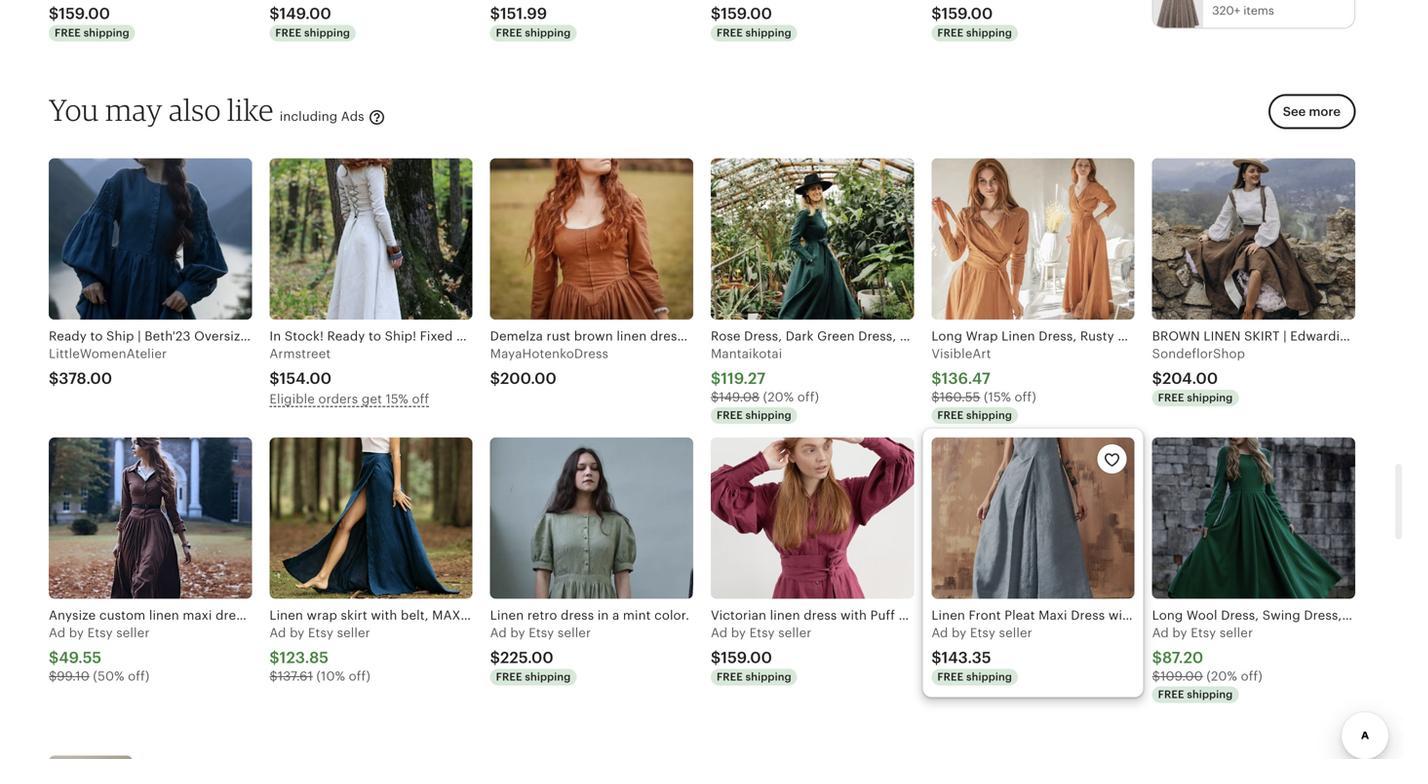 Task type: locate. For each thing, give the bounding box(es) containing it.
off) down aakasha
[[1241, 670, 1263, 684]]

off)
[[798, 390, 819, 405], [1015, 390, 1037, 405], [128, 670, 150, 684], [349, 670, 371, 684], [1241, 670, 1263, 684]]

d inside a d b y etsy seller $ 87.20 $ 109.00 (20% off) free shipping
[[1161, 626, 1169, 641]]

dress
[[1071, 609, 1105, 623]]

shipping inside 'mantaikotai $ 119.27 $ 149.08 (20% off) free shipping'
[[746, 410, 792, 422]]

d
[[57, 626, 66, 641], [278, 626, 286, 641], [499, 626, 507, 641], [720, 626, 728, 641], [940, 626, 949, 641], [1161, 626, 1169, 641]]

shipping inside visibleart $ 136.47 $ 160.55 (15% off) free shipping
[[967, 410, 1013, 422]]

3 b from the left
[[511, 626, 519, 641]]

long wrap linen dress, rusty orange linen maxi dress, heavy linen maxi dress, long sleeve linen dress, plus size linen dress, women dress image
[[932, 158, 1135, 320]]

y inside 'linen front pleat maxi dress with hood by aakasha a d b y etsy seller $ 143.35 free shipping'
[[960, 626, 967, 641]]

off) inside a d b y etsy seller $ 87.20 $ 109.00 (20% off) free shipping
[[1241, 670, 1263, 684]]

b
[[69, 626, 77, 641], [290, 626, 298, 641], [511, 626, 519, 641], [731, 626, 740, 641], [952, 626, 960, 641], [1173, 626, 1181, 641]]

3 y from the left
[[518, 626, 525, 641]]

off) right (10%
[[349, 670, 371, 684]]

4 y from the left
[[739, 626, 746, 641]]

mantaikotai
[[711, 347, 783, 361]]

in stock! ready to ship! fixed sizes! classic medieval dress with lacing "sunshine janet" image
[[270, 158, 473, 320]]

4 d from the left
[[720, 626, 728, 641]]

$ inside a d b y etsy seller $ 159.00 free shipping
[[711, 650, 721, 667]]

d inside 'linen front pleat maxi dress with hood by aakasha a d b y etsy seller $ 143.35 free shipping'
[[940, 626, 949, 641]]

0 horizontal spatial linen
[[490, 609, 524, 623]]

y inside linen retro dress in a mint color. a d b y etsy seller $ 225.00 free shipping
[[518, 626, 525, 641]]

d inside a d b y etsy seller $ 49.55 $ 99.10 (50% off)
[[57, 626, 66, 641]]

159.00
[[59, 5, 110, 22], [721, 5, 773, 22], [942, 5, 993, 22], [721, 650, 773, 667]]

shipping
[[84, 27, 129, 39], [304, 27, 350, 39], [525, 27, 571, 39], [746, 27, 792, 39], [967, 27, 1013, 39], [1187, 392, 1233, 404], [746, 410, 792, 422], [967, 410, 1013, 422], [525, 671, 571, 684], [746, 671, 792, 684], [967, 671, 1013, 684], [1187, 689, 1233, 701]]

linen inside linen retro dress in a mint color. a d b y etsy seller $ 225.00 free shipping
[[490, 609, 524, 623]]

5 etsy from the left
[[970, 626, 996, 641]]

including
[[280, 109, 338, 124]]

1 horizontal spatial $ 159.00 free shipping
[[711, 5, 792, 39]]

$ inside '$ 149.00 free shipping'
[[270, 5, 280, 22]]

off) inside visibleart $ 136.47 $ 160.55 (15% off) free shipping
[[1015, 390, 1037, 405]]

6 b from the left
[[1173, 626, 1181, 641]]

6 etsy from the left
[[1191, 626, 1217, 641]]

etsy inside a d b y etsy seller $ 87.20 $ 109.00 (20% off) free shipping
[[1191, 626, 1217, 641]]

linen
[[490, 609, 524, 623], [932, 609, 966, 623]]

seller inside a d b y etsy seller $ 123.85 $ 137.61 (10% off)
[[337, 626, 370, 641]]

off) for 123.85
[[349, 670, 371, 684]]

seller
[[116, 626, 150, 641], [337, 626, 370, 641], [558, 626, 591, 641], [779, 626, 812, 641], [999, 626, 1033, 641], [1220, 626, 1254, 641]]

(20% right 149.08 on the right of page
[[763, 390, 794, 405]]

seller inside a d b y etsy seller $ 159.00 free shipping
[[779, 626, 812, 641]]

b inside a d b y etsy seller $ 87.20 $ 109.00 (20% off) free shipping
[[1173, 626, 1181, 641]]

rose dress, dark green dress, bridesmaids linen dress, boho linen dress, romantic dress, wide skirt dress, winter linen dress, long dress image
[[711, 158, 914, 320]]

free inside $ 151.99 free shipping
[[496, 27, 522, 39]]

linen retro dress in a mint color. a d b y etsy seller $ 225.00 free shipping
[[490, 609, 690, 684]]

$ 159.00 free shipping
[[49, 5, 129, 39], [711, 5, 792, 39], [932, 5, 1013, 39]]

4 etsy from the left
[[750, 626, 775, 641]]

demelza rust brown linen dress with lace and princess waist, midi skirt image
[[490, 158, 694, 320]]

a inside a d b y etsy seller $ 159.00 free shipping
[[711, 626, 720, 641]]

free inside a d b y etsy seller $ 159.00 free shipping
[[717, 671, 743, 684]]

see
[[1283, 104, 1306, 119]]

119.27
[[721, 370, 766, 388]]

linen for etsy
[[932, 609, 966, 623]]

a d b y etsy seller $ 123.85 $ 137.61 (10% off)
[[270, 626, 371, 684]]

mantaikotai $ 119.27 $ 149.08 (20% off) free shipping
[[711, 347, 819, 422]]

5 b from the left
[[952, 626, 960, 641]]

y
[[77, 626, 84, 641], [298, 626, 305, 641], [518, 626, 525, 641], [739, 626, 746, 641], [960, 626, 967, 641], [1181, 626, 1188, 641]]

sondeflorshop $ 204.00 free shipping
[[1153, 347, 1246, 404]]

y for 123.85
[[298, 626, 305, 641]]

d inside linen retro dress in a mint color. a d b y etsy seller $ 225.00 free shipping
[[499, 626, 507, 641]]

1 vertical spatial (20%
[[1207, 670, 1238, 684]]

a d b y etsy seller $ 87.20 $ 109.00 (20% off) free shipping
[[1153, 626, 1263, 701]]

a inside a d b y etsy seller $ 123.85 $ 137.61 (10% off)
[[270, 626, 278, 641]]

1 y from the left
[[77, 626, 84, 641]]

1 linen from the left
[[490, 609, 524, 623]]

b inside a d b y etsy seller $ 159.00 free shipping
[[731, 626, 740, 641]]

items
[[1244, 4, 1275, 17]]

d inside a d b y etsy seller $ 159.00 free shipping
[[720, 626, 728, 641]]

0 vertical spatial (20%
[[763, 390, 794, 405]]

off) inside a d b y etsy seller $ 49.55 $ 99.10 (50% off)
[[128, 670, 150, 684]]

0 horizontal spatial (20%
[[763, 390, 794, 405]]

d for 87.20
[[1161, 626, 1169, 641]]

like
[[227, 92, 274, 128]]

$ 149.00 free shipping
[[270, 5, 350, 39]]

free inside visibleart $ 136.47 $ 160.55 (15% off) free shipping
[[938, 410, 964, 422]]

1 etsy from the left
[[87, 626, 113, 641]]

d inside a d b y etsy seller $ 123.85 $ 137.61 (10% off)
[[278, 626, 286, 641]]

free inside linen retro dress in a mint color. a d b y etsy seller $ 225.00 free shipping
[[496, 671, 522, 684]]

ads
[[341, 109, 364, 124]]

2 d from the left
[[278, 626, 286, 641]]

y inside a d b y etsy seller $ 159.00 free shipping
[[739, 626, 746, 641]]

see more
[[1283, 104, 1341, 119]]

2 seller from the left
[[337, 626, 370, 641]]

more
[[1309, 104, 1341, 119]]

y for 159.00
[[739, 626, 746, 641]]

y inside a d b y etsy seller $ 123.85 $ 137.61 (10% off)
[[298, 626, 305, 641]]

(20%
[[763, 390, 794, 405], [1207, 670, 1238, 684]]

mayahotenkodress $ 200.00
[[490, 347, 609, 388]]

200.00
[[500, 370, 557, 388]]

2 b from the left
[[290, 626, 298, 641]]

d for 123.85
[[278, 626, 286, 641]]

4 seller from the left
[[779, 626, 812, 641]]

off) right (50%
[[128, 670, 150, 684]]

143.35
[[942, 650, 992, 667]]

mayahotenkodress
[[490, 347, 609, 361]]

151.99
[[500, 5, 547, 22]]

4 b from the left
[[731, 626, 740, 641]]

linen front pleat maxi dress with hood by aakasha image
[[932, 438, 1135, 599]]

hood
[[1139, 609, 1173, 623]]

2 horizontal spatial $ 159.00 free shipping
[[932, 5, 1013, 39]]

etsy inside a d b y etsy seller $ 49.55 $ 99.10 (50% off)
[[87, 626, 113, 641]]

3 d from the left
[[499, 626, 507, 641]]

off) right 149.08 on the right of page
[[798, 390, 819, 405]]

1 horizontal spatial (20%
[[1207, 670, 1238, 684]]

eligible
[[270, 392, 315, 407]]

seller inside a d b y etsy seller $ 87.20 $ 109.00 (20% off) free shipping
[[1220, 626, 1254, 641]]

off) inside a d b y etsy seller $ 123.85 $ 137.61 (10% off)
[[349, 670, 371, 684]]

armstreet $ 154.00 eligible orders get 15% off
[[270, 347, 429, 407]]

(20% right 109.00
[[1207, 670, 1238, 684]]

visibleart $ 136.47 $ 160.55 (15% off) free shipping
[[932, 347, 1037, 422]]

a
[[613, 609, 620, 623], [49, 626, 58, 641], [270, 626, 278, 641], [490, 626, 499, 641], [711, 626, 720, 641], [932, 626, 941, 641], [1153, 626, 1161, 641]]

149.08
[[719, 390, 760, 405]]

seller inside linen retro dress in a mint color. a d b y etsy seller $ 225.00 free shipping
[[558, 626, 591, 641]]

linen left retro at left bottom
[[490, 609, 524, 623]]

6 seller from the left
[[1220, 626, 1254, 641]]

etsy inside a d b y etsy seller $ 123.85 $ 137.61 (10% off)
[[308, 626, 334, 641]]

get
[[362, 392, 382, 407]]

littlewomenatelier $ 378.00
[[49, 347, 167, 388]]

y for 87.20
[[1181, 626, 1188, 641]]

320+ items
[[1213, 4, 1275, 17]]

etsy inside a d b y etsy seller $ 159.00 free shipping
[[750, 626, 775, 641]]

shipping inside 'linen front pleat maxi dress with hood by aakasha a d b y etsy seller $ 143.35 free shipping'
[[967, 671, 1013, 684]]

y inside a d b y etsy seller $ 49.55 $ 99.10 (50% off)
[[77, 626, 84, 641]]

shipping inside a d b y etsy seller $ 87.20 $ 109.00 (20% off) free shipping
[[1187, 689, 1233, 701]]

3 etsy from the left
[[529, 626, 554, 641]]

160.55
[[940, 390, 981, 405]]

front
[[969, 609, 1001, 623]]

0 horizontal spatial $ 159.00 free shipping
[[49, 5, 129, 39]]

anysize custom linen maxi dress retro v-neck cotton dress with side pockets spring fall winter plus size dress plus size clothing f365n image
[[49, 438, 252, 599]]

etsy for 159.00
[[750, 626, 775, 641]]

2 linen from the left
[[932, 609, 966, 623]]

a inside a d b y etsy seller $ 87.20 $ 109.00 (20% off) free shipping
[[1153, 626, 1161, 641]]

b inside a d b y etsy seller $ 123.85 $ 137.61 (10% off)
[[290, 626, 298, 641]]

free inside '$ 149.00 free shipping'
[[275, 27, 302, 39]]

off) right (15%
[[1015, 390, 1037, 405]]

see more button
[[1269, 94, 1356, 129]]

$ inside 'linen front pleat maxi dress with hood by aakasha a d b y etsy seller $ 143.35 free shipping'
[[932, 650, 942, 667]]

$ inside linen retro dress in a mint color. a d b y etsy seller $ 225.00 free shipping
[[490, 650, 500, 667]]

159.00 inside a d b y etsy seller $ 159.00 free shipping
[[721, 650, 773, 667]]

1 d from the left
[[57, 626, 66, 641]]

5 d from the left
[[940, 626, 949, 641]]

y inside a d b y etsy seller $ 87.20 $ 109.00 (20% off) free shipping
[[1181, 626, 1188, 641]]

pleat
[[1005, 609, 1036, 623]]

2 y from the left
[[298, 626, 305, 641]]

49.55
[[59, 650, 102, 667]]

victorian linen dress with puff sleeves barbara, midi dress with belt image
[[711, 438, 914, 599]]

6 d from the left
[[1161, 626, 1169, 641]]

ready to ship | beth'23 oversized dress in moss green with long sleeves, linen dress image
[[49, 158, 252, 320]]

see more listings in the all section image
[[1154, 0, 1204, 28]]

5 seller from the left
[[999, 626, 1033, 641]]

maxi
[[1039, 609, 1068, 623]]

off
[[412, 392, 429, 407]]

may
[[105, 92, 163, 128]]

b inside a d b y etsy seller $ 49.55 $ 99.10 (50% off)
[[69, 626, 77, 641]]

3 $ 159.00 free shipping from the left
[[932, 5, 1013, 39]]

$ 151.99 free shipping
[[490, 5, 571, 39]]

linen left front
[[932, 609, 966, 623]]

1 seller from the left
[[116, 626, 150, 641]]

free inside 'linen front pleat maxi dress with hood by aakasha a d b y etsy seller $ 143.35 free shipping'
[[938, 671, 964, 684]]

$
[[49, 5, 59, 22], [270, 5, 280, 22], [490, 5, 500, 22], [711, 5, 721, 22], [932, 5, 942, 22], [49, 370, 59, 388], [270, 370, 280, 388], [490, 370, 500, 388], [711, 370, 721, 388], [932, 370, 942, 388], [1153, 370, 1163, 388], [711, 390, 719, 405], [932, 390, 940, 405], [49, 650, 59, 667], [270, 650, 280, 667], [490, 650, 500, 667], [711, 650, 721, 667], [932, 650, 942, 667], [1153, 650, 1163, 667], [49, 670, 57, 684], [270, 670, 278, 684], [1153, 670, 1161, 684]]

3 seller from the left
[[558, 626, 591, 641]]

eligible orders get 15% off button
[[270, 389, 467, 409]]

6 y from the left
[[1181, 626, 1188, 641]]

free
[[55, 27, 81, 39], [275, 27, 302, 39], [496, 27, 522, 39], [717, 27, 743, 39], [938, 27, 964, 39], [1158, 392, 1185, 404], [717, 410, 743, 422], [938, 410, 964, 422], [496, 671, 522, 684], [717, 671, 743, 684], [938, 671, 964, 684], [1158, 689, 1185, 701]]

seller inside a d b y etsy seller $ 49.55 $ 99.10 (50% off)
[[116, 626, 150, 641]]

1 horizontal spatial linen
[[932, 609, 966, 623]]

sondeflorshop
[[1153, 347, 1246, 361]]

free inside sondeflorshop $ 204.00 free shipping
[[1158, 392, 1185, 404]]

5 y from the left
[[960, 626, 967, 641]]

2 etsy from the left
[[308, 626, 334, 641]]

linen inside 'linen front pleat maxi dress with hood by aakasha a d b y etsy seller $ 143.35 free shipping'
[[932, 609, 966, 623]]

visibleart
[[932, 347, 992, 361]]

see more link
[[1263, 94, 1356, 141]]

1 b from the left
[[69, 626, 77, 641]]

shipping inside a d b y etsy seller $ 159.00 free shipping
[[746, 671, 792, 684]]

1 $ 159.00 free shipping from the left
[[49, 5, 129, 39]]

etsy
[[87, 626, 113, 641], [308, 626, 334, 641], [529, 626, 554, 641], [750, 626, 775, 641], [970, 626, 996, 641], [1191, 626, 1217, 641]]



Task type: vqa. For each thing, say whether or not it's contained in the screenshot.
second Linen from the left
yes



Task type: describe. For each thing, give the bounding box(es) containing it.
shipping inside linen retro dress in a mint color. a d b y etsy seller $ 225.00 free shipping
[[525, 671, 571, 684]]

204.00
[[1163, 370, 1219, 388]]

brown linen skirt | edwardian skirt, victorian skirt, outlander skirt, walking skirt, circle skirt, boho skirt, vintage style, sondeflor image
[[1153, 158, 1356, 320]]

linen for $
[[490, 609, 524, 623]]

off) for 87.20
[[1241, 670, 1263, 684]]

(20% inside 'mantaikotai $ 119.27 $ 149.08 (20% off) free shipping'
[[763, 390, 794, 405]]

137.61
[[278, 670, 313, 684]]

color.
[[655, 609, 690, 623]]

$ inside $ 151.99 free shipping
[[490, 5, 500, 22]]

seller for 49.55
[[116, 626, 150, 641]]

(20% inside a d b y etsy seller $ 87.20 $ 109.00 (20% off) free shipping
[[1207, 670, 1238, 684]]

378.00
[[59, 370, 112, 388]]

etsy inside 'linen front pleat maxi dress with hood by aakasha a d b y etsy seller $ 143.35 free shipping'
[[970, 626, 996, 641]]

free inside 'mantaikotai $ 119.27 $ 149.08 (20% off) free shipping'
[[717, 410, 743, 422]]

b inside 'linen front pleat maxi dress with hood by aakasha a d b y etsy seller $ 143.35 free shipping'
[[952, 626, 960, 641]]

a d b y etsy seller $ 159.00 free shipping
[[711, 626, 812, 684]]

orders
[[318, 392, 358, 407]]

b for 123.85
[[290, 626, 298, 641]]

in
[[598, 609, 609, 623]]

you may also like including ads
[[49, 92, 368, 128]]

320+
[[1213, 4, 1241, 17]]

a d b y etsy seller $ 49.55 $ 99.10 (50% off)
[[49, 626, 150, 684]]

etsy inside linen retro dress in a mint color. a d b y etsy seller $ 225.00 free shipping
[[529, 626, 554, 641]]

etsy for 87.20
[[1191, 626, 1217, 641]]

99.10
[[57, 670, 90, 684]]

y for 49.55
[[77, 626, 84, 641]]

b for 49.55
[[69, 626, 77, 641]]

d for 159.00
[[720, 626, 728, 641]]

linen retro dress in a mint color. image
[[490, 438, 694, 599]]

off) inside 'mantaikotai $ 119.27 $ 149.08 (20% off) free shipping'
[[798, 390, 819, 405]]

linen front pleat maxi dress with hood by aakasha a d b y etsy seller $ 143.35 free shipping
[[932, 609, 1246, 684]]

aakasha
[[1195, 609, 1246, 623]]

149.00
[[280, 5, 332, 22]]

off) for 49.55
[[128, 670, 150, 684]]

(10%
[[317, 670, 345, 684]]

$ inside "littlewomenatelier $ 378.00"
[[49, 370, 59, 388]]

$ inside mayahotenkodress $ 200.00
[[490, 370, 500, 388]]

seller inside 'linen front pleat maxi dress with hood by aakasha a d b y etsy seller $ 143.35 free shipping'
[[999, 626, 1033, 641]]

a inside 'linen front pleat maxi dress with hood by aakasha a d b y etsy seller $ 143.35 free shipping'
[[932, 626, 941, 641]]

free inside a d b y etsy seller $ 87.20 $ 109.00 (20% off) free shipping
[[1158, 689, 1185, 701]]

armstreet
[[270, 347, 331, 361]]

linen wrap skirt with belt, maxi linen skirt, floor skirt, plus size skirt image
[[270, 438, 473, 599]]

seller for 87.20
[[1220, 626, 1254, 641]]

long wool dress, swing dress, womens wool dresses, pleated wool dress, winter dresses, dress with pockets, handmade dress, ylistyle c3768 image
[[1153, 438, 1356, 599]]

d for 49.55
[[57, 626, 66, 641]]

109.00
[[1161, 670, 1204, 684]]

b for 87.20
[[1173, 626, 1181, 641]]

(50%
[[93, 670, 124, 684]]

also
[[169, 92, 221, 128]]

87.20
[[1163, 650, 1204, 667]]

136.47
[[942, 370, 991, 388]]

b inside linen retro dress in a mint color. a d b y etsy seller $ 225.00 free shipping
[[511, 626, 519, 641]]

etsy for 49.55
[[87, 626, 113, 641]]

shipping inside sondeflorshop $ 204.00 free shipping
[[1187, 392, 1233, 404]]

seller for 123.85
[[337, 626, 370, 641]]

(15%
[[984, 390, 1011, 405]]

shipping inside $ 151.99 free shipping
[[525, 27, 571, 39]]

retro
[[528, 609, 557, 623]]

15%
[[386, 392, 409, 407]]

123.85
[[280, 650, 329, 667]]

with
[[1109, 609, 1135, 623]]

dress
[[561, 609, 594, 623]]

by
[[1176, 609, 1191, 623]]

shipping inside '$ 149.00 free shipping'
[[304, 27, 350, 39]]

seller for 159.00
[[779, 626, 812, 641]]

b for 159.00
[[731, 626, 740, 641]]

a inside a d b y etsy seller $ 49.55 $ 99.10 (50% off)
[[49, 626, 58, 641]]

etsy for 123.85
[[308, 626, 334, 641]]

littlewomenatelier
[[49, 347, 167, 361]]

$ inside armstreet $ 154.00 eligible orders get 15% off
[[270, 370, 280, 388]]

mint
[[623, 609, 651, 623]]

you
[[49, 92, 99, 128]]

$ inside sondeflorshop $ 204.00 free shipping
[[1153, 370, 1163, 388]]

154.00
[[280, 370, 332, 388]]

2 $ 159.00 free shipping from the left
[[711, 5, 792, 39]]

225.00
[[500, 650, 554, 667]]



